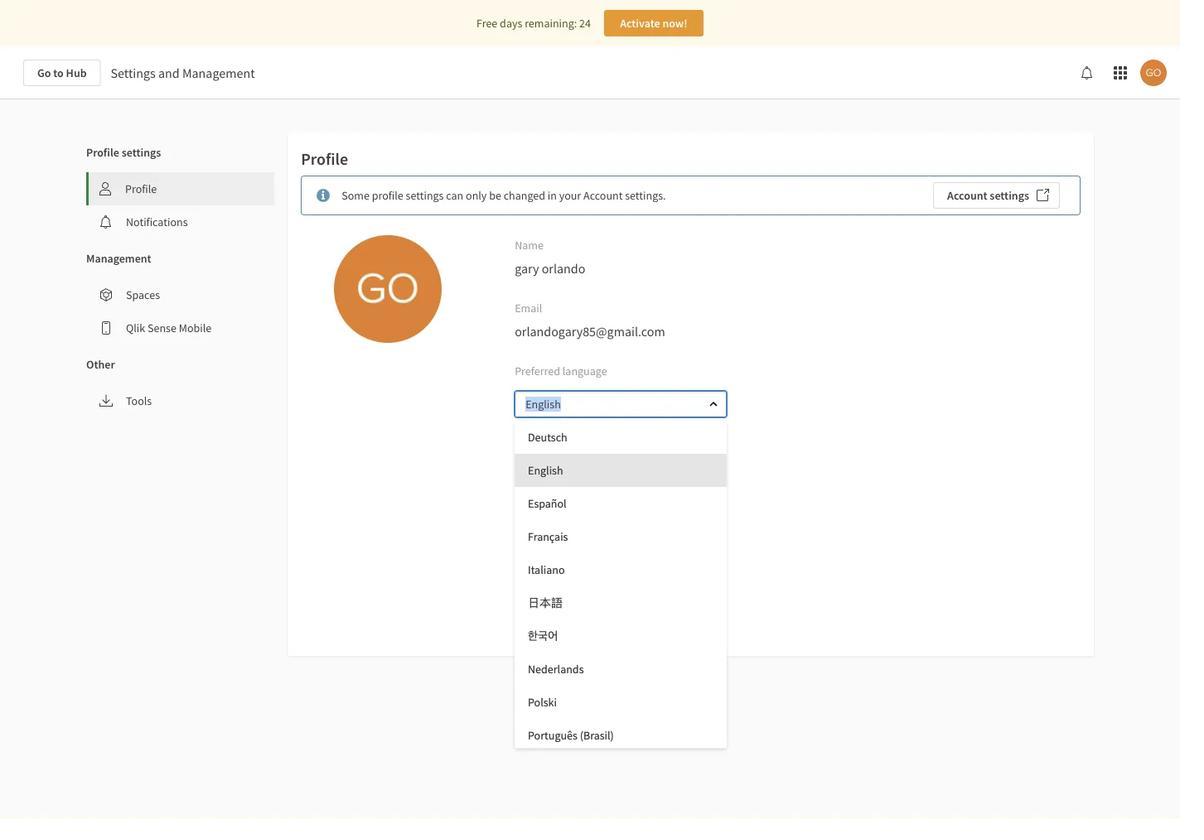 Task type: vqa. For each thing, say whether or not it's contained in the screenshot.
profile
yes



Task type: locate. For each thing, give the bounding box(es) containing it.
regional
[[515, 517, 557, 532]]

profile
[[372, 188, 404, 203]]

go to hub
[[37, 65, 87, 80]]

0 vertical spatial management
[[182, 65, 255, 81]]

management right and
[[182, 65, 255, 81]]

None text field
[[517, 391, 695, 418]]

settings
[[111, 65, 156, 81]]

nederlands
[[528, 662, 584, 677]]

日本語
[[528, 596, 563, 611]]

orlandogary85@gmail.com
[[515, 323, 665, 340]]

settings
[[122, 145, 161, 160], [406, 188, 444, 203], [990, 188, 1030, 203], [560, 517, 598, 532]]

account settings link
[[933, 182, 1060, 209]]

now!
[[663, 16, 688, 31]]

close image
[[709, 400, 719, 410]]

tools
[[126, 394, 152, 409]]

(brasil)
[[580, 729, 614, 744]]

language
[[563, 364, 607, 379]]

mobile
[[179, 321, 212, 336]]

français
[[528, 530, 568, 545]]

italiano
[[528, 563, 565, 578]]

gary orlando image
[[1141, 60, 1167, 86]]

your
[[559, 188, 581, 203]]

deutsch
[[528, 430, 568, 445]]

apps
[[658, 517, 681, 532]]

settings for regional settings for creating apps
[[560, 517, 598, 532]]

english
[[528, 463, 563, 478]]

preferred language
[[515, 364, 607, 379]]

name gary orlando
[[515, 238, 586, 277]]

to
[[53, 65, 64, 80]]

settings and management
[[111, 65, 255, 81]]

show welcome message
[[563, 600, 681, 615]]

alert
[[301, 176, 1081, 216]]

0 horizontal spatial account
[[584, 188, 623, 203]]

management
[[182, 65, 255, 81], [86, 251, 151, 266]]

español
[[528, 497, 567, 511]]

regional settings for creating apps
[[515, 517, 681, 532]]

list box
[[515, 421, 727, 753]]

in
[[548, 188, 557, 203]]

português
[[528, 729, 578, 744]]

time
[[515, 440, 539, 455]]

management up spaces
[[86, 251, 151, 266]]

0 horizontal spatial management
[[86, 251, 151, 266]]

other
[[86, 357, 115, 372]]

1 horizontal spatial management
[[182, 65, 255, 81]]

days
[[500, 16, 523, 31]]

account
[[584, 188, 623, 203], [948, 188, 988, 203]]

1 horizontal spatial account
[[948, 188, 988, 203]]

go
[[37, 65, 51, 80]]

zone
[[542, 440, 565, 455]]

gary
[[515, 260, 539, 277]]

sense
[[148, 321, 177, 336]]

go to hub link
[[23, 60, 101, 86]]

for
[[600, 517, 613, 532]]

1 vertical spatial management
[[86, 251, 151, 266]]

spaces
[[126, 288, 160, 303]]

profile
[[86, 145, 119, 160], [301, 149, 348, 170], [125, 182, 157, 196]]

be
[[489, 188, 501, 203]]

2 horizontal spatial profile
[[301, 149, 348, 170]]

polski
[[528, 695, 557, 710]]

email
[[515, 301, 542, 316]]

remaining:
[[525, 16, 577, 31]]

24
[[579, 16, 591, 31]]

orlando
[[542, 260, 586, 277]]



Task type: describe. For each thing, give the bounding box(es) containing it.
and
[[158, 65, 180, 81]]

profile link
[[89, 172, 275, 206]]

gary orlando image
[[334, 235, 442, 343]]

can
[[446, 188, 464, 203]]

changed
[[504, 188, 545, 203]]

português (brasil)
[[528, 729, 614, 744]]

some
[[342, 188, 370, 203]]

name
[[515, 238, 544, 253]]

settings for profile settings
[[122, 145, 161, 160]]

message
[[638, 600, 681, 615]]

settings.
[[625, 188, 666, 203]]

notifications
[[126, 215, 188, 230]]

free
[[477, 16, 498, 31]]

한국어
[[528, 629, 558, 644]]

1 horizontal spatial profile
[[125, 182, 157, 196]]

hub
[[66, 65, 87, 80]]

preferred
[[515, 364, 560, 379]]

list box containing deutsch
[[515, 421, 727, 753]]

alert containing some profile settings can only be changed in your account settings.
[[301, 176, 1081, 216]]

email orlandogary85@gmail.com
[[515, 301, 665, 340]]

spaces link
[[86, 279, 275, 312]]

settings for account settings
[[990, 188, 1030, 203]]

time zone
[[515, 440, 565, 455]]

tools link
[[86, 385, 275, 418]]

2 account from the left
[[948, 188, 988, 203]]

qlik sense mobile
[[126, 321, 212, 336]]

some profile settings can only be changed in your account settings.
[[342, 188, 666, 203]]

profile settings
[[86, 145, 161, 160]]

activate
[[620, 16, 660, 31]]

only
[[466, 188, 487, 203]]

creating
[[616, 517, 655, 532]]

welcome
[[592, 600, 636, 615]]

1 account from the left
[[584, 188, 623, 203]]

show
[[563, 600, 590, 615]]

notifications link
[[86, 206, 275, 239]]

activate now! link
[[604, 10, 704, 36]]

qlik sense mobile link
[[86, 312, 275, 345]]

free days remaining: 24
[[477, 16, 591, 31]]

activate now!
[[620, 16, 688, 31]]

qlik
[[126, 321, 145, 336]]

0 horizontal spatial profile
[[86, 145, 119, 160]]

account settings
[[948, 188, 1030, 203]]



